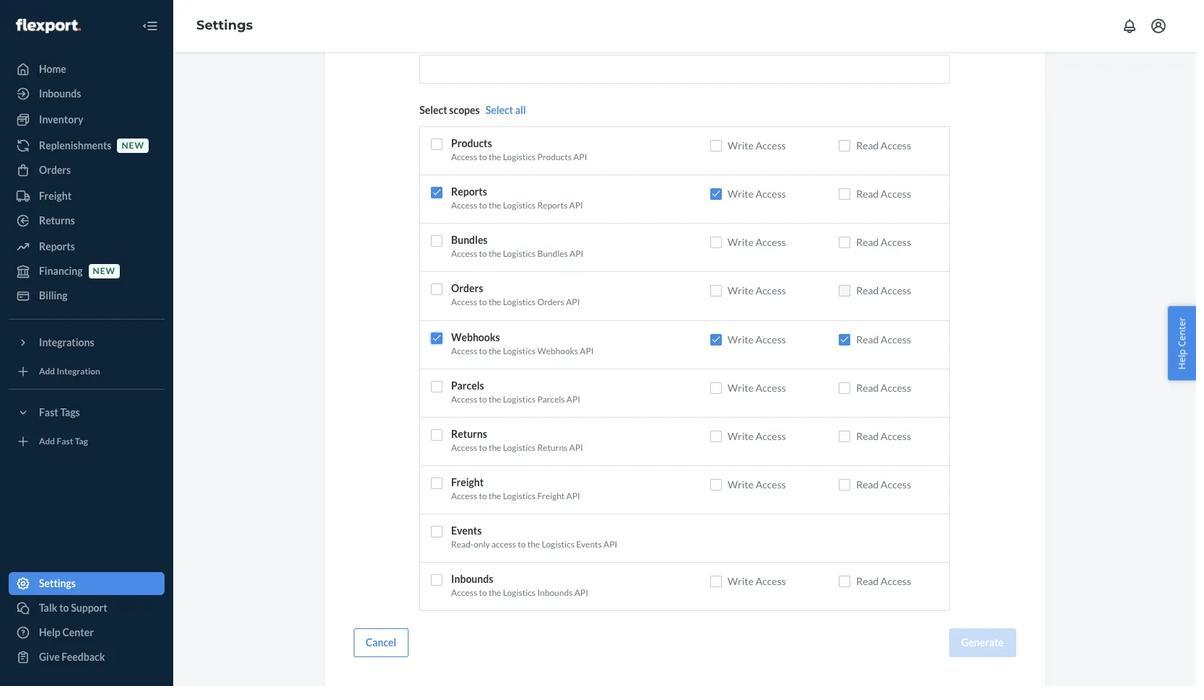 Task type: locate. For each thing, give the bounding box(es) containing it.
logistics up bundles access to the logistics bundles api
[[503, 200, 536, 211]]

6 read access from the top
[[856, 382, 911, 394]]

2 horizontal spatial orders
[[537, 297, 564, 308]]

1 vertical spatial add
[[39, 436, 55, 447]]

4 write from the top
[[728, 285, 754, 297]]

write access for reports
[[728, 188, 786, 200]]

read
[[856, 139, 879, 152], [856, 188, 879, 200], [856, 236, 879, 249], [856, 285, 879, 297], [856, 333, 879, 346], [856, 382, 879, 394], [856, 430, 879, 442], [856, 479, 879, 491], [856, 576, 879, 588]]

write for parcels
[[728, 382, 754, 394]]

0 vertical spatial bundles
[[451, 234, 488, 246]]

settings link
[[196, 17, 253, 33], [9, 572, 165, 596]]

add integration
[[39, 366, 100, 377]]

inbounds down events read-only access to the logistics events api
[[537, 588, 573, 599]]

freight access to the logistics freight api
[[451, 476, 580, 502]]

to down select scopes select all
[[479, 152, 487, 162]]

read access
[[856, 139, 911, 152], [856, 188, 911, 200], [856, 236, 911, 249], [856, 285, 911, 297], [856, 333, 911, 346], [856, 382, 911, 394], [856, 430, 911, 442], [856, 479, 911, 491], [856, 576, 911, 588]]

to right talk
[[59, 602, 69, 614]]

logistics for freight
[[503, 491, 536, 502]]

8 write from the top
[[728, 479, 754, 491]]

the up access at bottom
[[489, 491, 501, 502]]

9 write access from the top
[[728, 576, 786, 588]]

to up webhooks access to the logistics webhooks api
[[479, 297, 487, 308]]

8 read from the top
[[856, 479, 879, 491]]

the up freight access to the logistics freight api
[[489, 442, 501, 453]]

the inside returns access to the logistics returns api
[[489, 442, 501, 453]]

logistics up events read-only access to the logistics events api
[[503, 491, 536, 502]]

freight for freight access to the logistics freight api
[[451, 476, 484, 489]]

read for inbounds
[[856, 576, 879, 588]]

0 horizontal spatial help center
[[39, 627, 94, 639]]

1 horizontal spatial center
[[1176, 317, 1189, 347]]

2 select from the left
[[486, 104, 513, 116]]

reports down products access to the logistics products api
[[451, 186, 487, 198]]

api for orders
[[566, 297, 580, 308]]

to inside orders access to the logistics orders api
[[479, 297, 487, 308]]

integrations button
[[9, 331, 165, 354]]

1 horizontal spatial inbounds
[[451, 573, 493, 586]]

0 horizontal spatial freight
[[39, 190, 72, 202]]

logistics inside freight access to the logistics freight api
[[503, 491, 536, 502]]

api inside returns access to the logistics returns api
[[569, 442, 583, 453]]

0 vertical spatial parcels
[[451, 380, 484, 392]]

7 write from the top
[[728, 430, 754, 442]]

fast
[[39, 406, 58, 419], [57, 436, 73, 447]]

help center
[[1176, 317, 1189, 370], [39, 627, 94, 639]]

read for freight
[[856, 479, 879, 491]]

give feedback
[[39, 651, 105, 663]]

read access for parcels
[[856, 382, 911, 394]]

3 write from the top
[[728, 236, 754, 249]]

2 horizontal spatial reports
[[537, 200, 568, 211]]

1 vertical spatial webhooks
[[537, 346, 578, 356]]

to up orders access to the logistics orders api
[[479, 249, 487, 259]]

fast tags button
[[9, 401, 165, 424]]

generate
[[961, 637, 1004, 649]]

6 write access from the top
[[728, 382, 786, 394]]

to for bundles
[[479, 249, 487, 259]]

4 write access from the top
[[728, 285, 786, 297]]

1 vertical spatial freight
[[451, 476, 484, 489]]

read for returns
[[856, 430, 879, 442]]

returns down freight "link"
[[39, 214, 75, 227]]

0 horizontal spatial webhooks
[[451, 331, 500, 343]]

orders for orders access to the logistics orders api
[[451, 283, 483, 295]]

7 write access from the top
[[728, 430, 786, 442]]

to for reports
[[479, 200, 487, 211]]

inbounds
[[39, 87, 81, 100], [451, 573, 493, 586], [537, 588, 573, 599]]

logistics inside orders access to the logistics orders api
[[503, 297, 536, 308]]

the for parcels
[[489, 394, 501, 405]]

1 write from the top
[[728, 139, 754, 152]]

cancel
[[366, 637, 396, 649]]

logistics for returns
[[503, 442, 536, 453]]

to for inbounds
[[479, 588, 487, 599]]

5 write access from the top
[[728, 333, 786, 346]]

new for financing
[[93, 266, 116, 277]]

bundles
[[451, 234, 488, 246], [537, 249, 568, 259]]

to inside products access to the logistics products api
[[479, 152, 487, 162]]

orders
[[39, 164, 71, 176], [451, 283, 483, 295], [537, 297, 564, 308]]

api for bundles
[[570, 249, 584, 259]]

products access to the logistics products api
[[451, 137, 587, 162]]

fast left tags
[[39, 406, 58, 419]]

reports link
[[9, 235, 165, 258]]

the inside the 'inbounds access to the logistics inbounds api'
[[489, 588, 501, 599]]

read access for freight
[[856, 479, 911, 491]]

2 read from the top
[[856, 188, 879, 200]]

to up "parcels access to the logistics parcels api"
[[479, 346, 487, 356]]

logistics inside returns access to the logistics returns api
[[503, 442, 536, 453]]

to up only
[[479, 491, 487, 502]]

1 vertical spatial fast
[[57, 436, 73, 447]]

events
[[451, 525, 482, 537], [576, 539, 602, 550]]

0 vertical spatial settings link
[[196, 17, 253, 33]]

all
[[515, 104, 526, 116]]

settings
[[196, 17, 253, 33], [39, 578, 76, 590]]

products down select scopes select all
[[451, 137, 492, 149]]

the up bundles access to the logistics bundles api
[[489, 200, 501, 211]]

the up returns access to the logistics returns api
[[489, 394, 501, 405]]

flexport logo image
[[16, 19, 81, 33]]

returns link
[[9, 209, 165, 232]]

0 horizontal spatial orders
[[39, 164, 71, 176]]

1 vertical spatial orders
[[451, 283, 483, 295]]

select scopes select all
[[420, 104, 526, 116]]

scopes
[[449, 104, 480, 116]]

1 add from the top
[[39, 366, 55, 377]]

None checkbox
[[431, 139, 443, 150], [710, 140, 722, 152], [431, 187, 443, 199], [710, 189, 722, 200], [839, 189, 851, 200], [431, 236, 443, 247], [839, 237, 851, 249], [839, 285, 851, 297], [431, 333, 443, 344], [839, 334, 851, 346], [710, 382, 722, 394], [431, 429, 443, 441], [710, 431, 722, 442], [839, 431, 851, 442], [431, 478, 443, 489], [431, 526, 443, 538], [839, 576, 851, 588], [431, 139, 443, 150], [710, 140, 722, 152], [431, 187, 443, 199], [710, 189, 722, 200], [839, 189, 851, 200], [431, 236, 443, 247], [839, 237, 851, 249], [839, 285, 851, 297], [431, 333, 443, 344], [839, 334, 851, 346], [710, 382, 722, 394], [431, 429, 443, 441], [710, 431, 722, 442], [839, 431, 851, 442], [431, 478, 443, 489], [431, 526, 443, 538], [839, 576, 851, 588]]

access
[[756, 139, 786, 152], [881, 139, 911, 152], [451, 152, 477, 162], [756, 188, 786, 200], [881, 188, 911, 200], [451, 200, 477, 211], [756, 236, 786, 249], [881, 236, 911, 249], [451, 249, 477, 259], [756, 285, 786, 297], [881, 285, 911, 297], [451, 297, 477, 308], [756, 333, 786, 346], [881, 333, 911, 346], [451, 346, 477, 356], [756, 382, 786, 394], [881, 382, 911, 394], [451, 394, 477, 405], [756, 430, 786, 442], [881, 430, 911, 442], [451, 442, 477, 453], [756, 479, 786, 491], [881, 479, 911, 491], [451, 491, 477, 502], [756, 576, 786, 588], [881, 576, 911, 588], [451, 588, 477, 599]]

the inside webhooks access to the logistics webhooks api
[[489, 346, 501, 356]]

0 vertical spatial products
[[451, 137, 492, 149]]

the up orders access to the logistics orders api
[[489, 249, 501, 259]]

1 horizontal spatial new
[[122, 140, 144, 151]]

1 read access from the top
[[856, 139, 911, 152]]

add left integration
[[39, 366, 55, 377]]

api inside events read-only access to the logistics events api
[[604, 539, 617, 550]]

webhooks
[[451, 331, 500, 343], [537, 346, 578, 356]]

1 vertical spatial new
[[93, 266, 116, 277]]

1 read from the top
[[856, 139, 879, 152]]

add fast tag
[[39, 436, 88, 447]]

1 vertical spatial products
[[537, 152, 572, 162]]

select left scopes
[[420, 104, 447, 116]]

the inside orders access to the logistics orders api
[[489, 297, 501, 308]]

api inside "parcels access to the logistics parcels api"
[[567, 394, 580, 405]]

orders up webhooks access to the logistics webhooks api
[[537, 297, 564, 308]]

None text field
[[420, 55, 950, 84]]

center
[[1176, 317, 1189, 347], [62, 627, 94, 639]]

write access for freight
[[728, 479, 786, 491]]

the inside "parcels access to the logistics parcels api"
[[489, 394, 501, 405]]

6 write from the top
[[728, 382, 754, 394]]

0 vertical spatial reports
[[451, 186, 487, 198]]

inbounds for inbounds access to the logistics inbounds api
[[451, 573, 493, 586]]

read access for returns
[[856, 430, 911, 442]]

write access for orders
[[728, 285, 786, 297]]

bundles up orders access to the logistics orders api
[[537, 249, 568, 259]]

reports up financing
[[39, 240, 75, 253]]

add
[[39, 366, 55, 377], [39, 436, 55, 447]]

logistics up returns access to the logistics returns api
[[503, 394, 536, 405]]

5 write from the top
[[728, 333, 754, 346]]

2 vertical spatial reports
[[39, 240, 75, 253]]

0 horizontal spatial new
[[93, 266, 116, 277]]

to down only
[[479, 588, 487, 599]]

bundles down "reports access to the logistics reports api"
[[451, 234, 488, 246]]

logistics inside bundles access to the logistics bundles api
[[503, 249, 536, 259]]

9 read from the top
[[856, 576, 879, 588]]

events read-only access to the logistics events api
[[451, 525, 617, 550]]

add for add fast tag
[[39, 436, 55, 447]]

add down fast tags
[[39, 436, 55, 447]]

1 write access from the top
[[728, 139, 786, 152]]

the down access at bottom
[[489, 588, 501, 599]]

logistics right access at bottom
[[542, 539, 575, 550]]

freight up read-
[[451, 476, 484, 489]]

integration
[[57, 366, 100, 377]]

7 read access from the top
[[856, 430, 911, 442]]

the inside bundles access to the logistics bundles api
[[489, 249, 501, 259]]

logistics up webhooks access to the logistics webhooks api
[[503, 297, 536, 308]]

returns for returns access to the logistics returns api
[[451, 428, 487, 440]]

to right access at bottom
[[518, 539, 526, 550]]

to for webhooks
[[479, 346, 487, 356]]

9 read access from the top
[[856, 576, 911, 588]]

1 horizontal spatial select
[[486, 104, 513, 116]]

new down reports link
[[93, 266, 116, 277]]

select all button
[[486, 103, 526, 118]]

1 horizontal spatial bundles
[[537, 249, 568, 259]]

center inside button
[[1176, 317, 1189, 347]]

1 vertical spatial help
[[39, 627, 60, 639]]

the up "reports access to the logistics reports api"
[[489, 152, 501, 162]]

logistics up freight access to the logistics freight api
[[503, 442, 536, 453]]

write for webhooks
[[728, 333, 754, 346]]

the
[[489, 152, 501, 162], [489, 200, 501, 211], [489, 249, 501, 259], [489, 297, 501, 308], [489, 346, 501, 356], [489, 394, 501, 405], [489, 442, 501, 453], [489, 491, 501, 502], [527, 539, 540, 550], [489, 588, 501, 599]]

logistics inside "reports access to the logistics reports api"
[[503, 200, 536, 211]]

write
[[728, 139, 754, 152], [728, 188, 754, 200], [728, 236, 754, 249], [728, 285, 754, 297], [728, 333, 754, 346], [728, 382, 754, 394], [728, 430, 754, 442], [728, 479, 754, 491], [728, 576, 754, 588]]

to inside "parcels access to the logistics parcels api"
[[479, 394, 487, 405]]

1 horizontal spatial events
[[576, 539, 602, 550]]

8 read access from the top
[[856, 479, 911, 491]]

0 horizontal spatial events
[[451, 525, 482, 537]]

help center inside help center link
[[39, 627, 94, 639]]

9 write from the top
[[728, 576, 754, 588]]

3 read from the top
[[856, 236, 879, 249]]

api inside products access to the logistics products api
[[573, 152, 587, 162]]

3 read access from the top
[[856, 236, 911, 249]]

1 vertical spatial help center
[[39, 627, 94, 639]]

add integration link
[[9, 360, 165, 383]]

parcels access to the logistics parcels api
[[451, 380, 580, 405]]

write access for returns
[[728, 430, 786, 442]]

parcels up returns access to the logistics returns api
[[537, 394, 565, 405]]

0 vertical spatial fast
[[39, 406, 58, 419]]

returns up freight access to the logistics freight api
[[537, 442, 568, 453]]

to inside returns access to the logistics returns api
[[479, 442, 487, 453]]

0 vertical spatial returns
[[39, 214, 75, 227]]

orders down bundles access to the logistics bundles api
[[451, 283, 483, 295]]

0 vertical spatial orders
[[39, 164, 71, 176]]

0 vertical spatial add
[[39, 366, 55, 377]]

orders down "replenishments"
[[39, 164, 71, 176]]

write for returns
[[728, 430, 754, 442]]

read access for inbounds
[[856, 576, 911, 588]]

1 horizontal spatial settings
[[196, 17, 253, 33]]

parcels
[[451, 380, 484, 392], [537, 394, 565, 405]]

api inside freight access to the logistics freight api
[[566, 491, 580, 502]]

logistics inside products access to the logistics products api
[[503, 152, 536, 162]]

1 vertical spatial inbounds
[[451, 573, 493, 586]]

parcels down webhooks access to the logistics webhooks api
[[451, 380, 484, 392]]

5 read access from the top
[[856, 333, 911, 346]]

the up "parcels access to the logistics parcels api"
[[489, 346, 501, 356]]

2 horizontal spatial returns
[[537, 442, 568, 453]]

freight
[[39, 190, 72, 202], [451, 476, 484, 489], [537, 491, 565, 502]]

reports
[[451, 186, 487, 198], [537, 200, 568, 211], [39, 240, 75, 253]]

the inside products access to the logistics products api
[[489, 152, 501, 162]]

1 horizontal spatial orders
[[451, 283, 483, 295]]

to inside the 'inbounds access to the logistics inbounds api'
[[479, 588, 487, 599]]

0 vertical spatial help center
[[1176, 317, 1189, 370]]

1 vertical spatial events
[[576, 539, 602, 550]]

1 horizontal spatial reports
[[451, 186, 487, 198]]

talk to support button
[[9, 597, 165, 620]]

logistics
[[503, 152, 536, 162], [503, 200, 536, 211], [503, 249, 536, 259], [503, 297, 536, 308], [503, 346, 536, 356], [503, 394, 536, 405], [503, 442, 536, 453], [503, 491, 536, 502], [542, 539, 575, 550], [503, 588, 536, 599]]

to inside webhooks access to the logistics webhooks api
[[479, 346, 487, 356]]

0 horizontal spatial products
[[451, 137, 492, 149]]

6 read from the top
[[856, 382, 879, 394]]

read access for products
[[856, 139, 911, 152]]

0 vertical spatial help
[[1176, 349, 1189, 370]]

webhooks access to the logistics webhooks api
[[451, 331, 594, 356]]

api inside the 'inbounds access to the logistics inbounds api'
[[574, 588, 588, 599]]

api inside orders access to the logistics orders api
[[566, 297, 580, 308]]

0 vertical spatial inbounds
[[39, 87, 81, 100]]

the right access at bottom
[[527, 539, 540, 550]]

inbounds down home
[[39, 87, 81, 100]]

write access for webhooks
[[728, 333, 786, 346]]

api inside "reports access to the logistics reports api"
[[569, 200, 583, 211]]

freight inside "link"
[[39, 190, 72, 202]]

api inside bundles access to the logistics bundles api
[[570, 249, 584, 259]]

0 horizontal spatial center
[[62, 627, 94, 639]]

1 select from the left
[[420, 104, 447, 116]]

2 write from the top
[[728, 188, 754, 200]]

5 read from the top
[[856, 333, 879, 346]]

8 write access from the top
[[728, 479, 786, 491]]

the for bundles
[[489, 249, 501, 259]]

the up webhooks access to the logistics webhooks api
[[489, 297, 501, 308]]

generate button
[[949, 629, 1016, 658]]

reports up bundles access to the logistics bundles api
[[537, 200, 568, 211]]

logistics up "parcels access to the logistics parcels api"
[[503, 346, 536, 356]]

cancel button
[[353, 629, 409, 658]]

2 vertical spatial inbounds
[[537, 588, 573, 599]]

select
[[420, 104, 447, 116], [486, 104, 513, 116]]

write for products
[[728, 139, 754, 152]]

1 vertical spatial bundles
[[537, 249, 568, 259]]

1 vertical spatial center
[[62, 627, 94, 639]]

write access
[[728, 139, 786, 152], [728, 188, 786, 200], [728, 236, 786, 249], [728, 285, 786, 297], [728, 333, 786, 346], [728, 382, 786, 394], [728, 430, 786, 442], [728, 479, 786, 491], [728, 576, 786, 588]]

4 read from the top
[[856, 285, 879, 297]]

to inside freight access to the logistics freight api
[[479, 491, 487, 502]]

api for products
[[573, 152, 587, 162]]

freight up events read-only access to the logistics events api
[[537, 491, 565, 502]]

3 write access from the top
[[728, 236, 786, 249]]

to
[[479, 152, 487, 162], [479, 200, 487, 211], [479, 249, 487, 259], [479, 297, 487, 308], [479, 346, 487, 356], [479, 394, 487, 405], [479, 442, 487, 453], [479, 491, 487, 502], [518, 539, 526, 550], [479, 588, 487, 599], [59, 602, 69, 614]]

api for freight
[[566, 491, 580, 502]]

help center button
[[1168, 306, 1196, 380]]

freight link
[[9, 185, 165, 208]]

the inside freight access to the logistics freight api
[[489, 491, 501, 502]]

1 horizontal spatial freight
[[451, 476, 484, 489]]

0 vertical spatial settings
[[196, 17, 253, 33]]

0 horizontal spatial reports
[[39, 240, 75, 253]]

read access for orders
[[856, 285, 911, 297]]

fast left tag
[[57, 436, 73, 447]]

to inside "reports access to the logistics reports api"
[[479, 200, 487, 211]]

1 horizontal spatial parcels
[[537, 394, 565, 405]]

inbounds down only
[[451, 573, 493, 586]]

0 horizontal spatial select
[[420, 104, 447, 116]]

select left all
[[486, 104, 513, 116]]

2 read access from the top
[[856, 188, 911, 200]]

logistics inside "parcels access to the logistics parcels api"
[[503, 394, 536, 405]]

products
[[451, 137, 492, 149], [537, 152, 572, 162]]

logistics down access at bottom
[[503, 588, 536, 599]]

write for reports
[[728, 188, 754, 200]]

help
[[1176, 349, 1189, 370], [39, 627, 60, 639]]

api inside webhooks access to the logistics webhooks api
[[580, 346, 594, 356]]

new
[[122, 140, 144, 151], [93, 266, 116, 277]]

2 vertical spatial freight
[[537, 491, 565, 502]]

close navigation image
[[141, 17, 159, 35]]

1 horizontal spatial returns
[[451, 428, 487, 440]]

webhooks down orders access to the logistics orders api
[[451, 331, 500, 343]]

returns
[[39, 214, 75, 227], [451, 428, 487, 440], [537, 442, 568, 453]]

2 add from the top
[[39, 436, 55, 447]]

logistics inside webhooks access to the logistics webhooks api
[[503, 346, 536, 356]]

orders access to the logistics orders api
[[451, 283, 580, 308]]

logistics up orders access to the logistics orders api
[[503, 249, 536, 259]]

write for freight
[[728, 479, 754, 491]]

to up bundles access to the logistics bundles api
[[479, 200, 487, 211]]

to up returns access to the logistics returns api
[[479, 394, 487, 405]]

1 horizontal spatial help
[[1176, 349, 1189, 370]]

0 vertical spatial new
[[122, 140, 144, 151]]

logistics inside the 'inbounds access to the logistics inbounds api'
[[503, 588, 536, 599]]

returns down "parcels access to the logistics parcels api"
[[451, 428, 487, 440]]

financing
[[39, 265, 83, 277]]

2 vertical spatial returns
[[537, 442, 568, 453]]

0 vertical spatial webhooks
[[451, 331, 500, 343]]

products up "reports access to the logistics reports api"
[[537, 152, 572, 162]]

the inside "reports access to the logistics reports api"
[[489, 200, 501, 211]]

logistics for inbounds
[[503, 588, 536, 599]]

to up freight access to the logistics freight api
[[479, 442, 487, 453]]

api
[[573, 152, 587, 162], [569, 200, 583, 211], [570, 249, 584, 259], [566, 297, 580, 308], [580, 346, 594, 356], [567, 394, 580, 405], [569, 442, 583, 453], [566, 491, 580, 502], [604, 539, 617, 550], [574, 588, 588, 599]]

1 horizontal spatial help center
[[1176, 317, 1189, 370]]

to inside bundles access to the logistics bundles api
[[479, 249, 487, 259]]

reports for reports
[[39, 240, 75, 253]]

freight up returns link
[[39, 190, 72, 202]]

7 read from the top
[[856, 430, 879, 442]]

2 write access from the top
[[728, 188, 786, 200]]

write for orders
[[728, 285, 754, 297]]

4 read access from the top
[[856, 285, 911, 297]]

2 horizontal spatial inbounds
[[537, 588, 573, 599]]

logistics up "reports access to the logistics reports api"
[[503, 152, 536, 162]]

0 horizontal spatial returns
[[39, 214, 75, 227]]

webhooks up "parcels access to the logistics parcels api"
[[537, 346, 578, 356]]

new up orders link
[[122, 140, 144, 151]]

only
[[474, 539, 490, 550]]

home
[[39, 63, 66, 75]]

0 vertical spatial center
[[1176, 317, 1189, 347]]

0 horizontal spatial settings
[[39, 578, 76, 590]]

logistics for parcels
[[503, 394, 536, 405]]

api for webhooks
[[580, 346, 594, 356]]

access inside returns access to the logistics returns api
[[451, 442, 477, 453]]

1 vertical spatial settings
[[39, 578, 76, 590]]

write access for products
[[728, 139, 786, 152]]

to for parcels
[[479, 394, 487, 405]]

1 vertical spatial returns
[[451, 428, 487, 440]]

1 vertical spatial parcels
[[537, 394, 565, 405]]

0 horizontal spatial inbounds
[[39, 87, 81, 100]]

read for parcels
[[856, 382, 879, 394]]

0 vertical spatial freight
[[39, 190, 72, 202]]

None checkbox
[[839, 140, 851, 152], [710, 237, 722, 249], [431, 284, 443, 296], [710, 285, 722, 297], [710, 334, 722, 346], [431, 381, 443, 393], [839, 382, 851, 394], [710, 479, 722, 491], [839, 479, 851, 491], [431, 575, 443, 586], [710, 576, 722, 588], [839, 140, 851, 152], [710, 237, 722, 249], [431, 284, 443, 296], [710, 285, 722, 297], [710, 334, 722, 346], [431, 381, 443, 393], [839, 382, 851, 394], [710, 479, 722, 491], [839, 479, 851, 491], [431, 575, 443, 586], [710, 576, 722, 588]]

1 vertical spatial settings link
[[9, 572, 165, 596]]



Task type: describe. For each thing, give the bounding box(es) containing it.
help center inside button
[[1176, 317, 1189, 370]]

fast tags
[[39, 406, 80, 419]]

logistics for bundles
[[503, 249, 536, 259]]

api for returns
[[569, 442, 583, 453]]

1 horizontal spatial webhooks
[[537, 346, 578, 356]]

access inside freight access to the logistics freight api
[[451, 491, 477, 502]]

replenishments
[[39, 139, 112, 152]]

api for parcels
[[567, 394, 580, 405]]

2 vertical spatial orders
[[537, 297, 564, 308]]

logistics for reports
[[503, 200, 536, 211]]

inventory link
[[9, 108, 165, 131]]

inventory
[[39, 113, 83, 126]]

to for freight
[[479, 491, 487, 502]]

give
[[39, 651, 60, 663]]

inbounds access to the logistics inbounds api
[[451, 573, 588, 599]]

access inside products access to the logistics products api
[[451, 152, 477, 162]]

add for add integration
[[39, 366, 55, 377]]

to inside events read-only access to the logistics events api
[[518, 539, 526, 550]]

logistics for orders
[[503, 297, 536, 308]]

feedback
[[62, 651, 105, 663]]

help center link
[[9, 622, 165, 645]]

access inside bundles access to the logistics bundles api
[[451, 249, 477, 259]]

help inside button
[[1176, 349, 1189, 370]]

read for bundles
[[856, 236, 879, 249]]

2 horizontal spatial freight
[[537, 491, 565, 502]]

orders link
[[9, 159, 165, 182]]

logistics inside events read-only access to the logistics events api
[[542, 539, 575, 550]]

read for reports
[[856, 188, 879, 200]]

tags
[[60, 406, 80, 419]]

the for freight
[[489, 491, 501, 502]]

inbounds link
[[9, 82, 165, 105]]

1 vertical spatial reports
[[537, 200, 568, 211]]

read for orders
[[856, 285, 879, 297]]

reports for reports access to the logistics reports api
[[451, 186, 487, 198]]

read access for bundles
[[856, 236, 911, 249]]

access inside orders access to the logistics orders api
[[451, 297, 477, 308]]

1 horizontal spatial products
[[537, 152, 572, 162]]

support
[[71, 602, 107, 614]]

access
[[492, 539, 516, 550]]

write access for parcels
[[728, 382, 786, 394]]

home link
[[9, 58, 165, 81]]

talk
[[39, 602, 57, 614]]

returns access to the logistics returns api
[[451, 428, 583, 453]]

the inside events read-only access to the logistics events api
[[527, 539, 540, 550]]

0 horizontal spatial help
[[39, 627, 60, 639]]

1 horizontal spatial settings link
[[196, 17, 253, 33]]

orders for orders
[[39, 164, 71, 176]]

access inside the 'inbounds access to the logistics inbounds api'
[[451, 588, 477, 599]]

reports access to the logistics reports api
[[451, 186, 583, 211]]

read for products
[[856, 139, 879, 152]]

write for inbounds
[[728, 576, 754, 588]]

returns for returns
[[39, 214, 75, 227]]

to for orders
[[479, 297, 487, 308]]

api for inbounds
[[574, 588, 588, 599]]

billing link
[[9, 284, 165, 308]]

logistics for products
[[503, 152, 536, 162]]

api for reports
[[569, 200, 583, 211]]

0 vertical spatial events
[[451, 525, 482, 537]]

access inside webhooks access to the logistics webhooks api
[[451, 346, 477, 356]]

the for inbounds
[[489, 588, 501, 599]]

billing
[[39, 289, 68, 302]]

0 horizontal spatial bundles
[[451, 234, 488, 246]]

read access for webhooks
[[856, 333, 911, 346]]

tag
[[75, 436, 88, 447]]

access inside "parcels access to the logistics parcels api"
[[451, 394, 477, 405]]

access inside "reports access to the logistics reports api"
[[451, 200, 477, 211]]

write for bundles
[[728, 236, 754, 249]]

write access for inbounds
[[728, 576, 786, 588]]

read access for reports
[[856, 188, 911, 200]]

to for products
[[479, 152, 487, 162]]

read for webhooks
[[856, 333, 879, 346]]

integrations
[[39, 336, 94, 349]]

talk to support
[[39, 602, 107, 614]]

logistics for webhooks
[[503, 346, 536, 356]]

to for returns
[[479, 442, 487, 453]]

open notifications image
[[1121, 17, 1138, 35]]

fast inside dropdown button
[[39, 406, 58, 419]]

the for returns
[[489, 442, 501, 453]]

0 horizontal spatial parcels
[[451, 380, 484, 392]]

inbounds for inbounds
[[39, 87, 81, 100]]

add fast tag link
[[9, 430, 165, 453]]

read-
[[451, 539, 474, 550]]

give feedback button
[[9, 646, 165, 669]]

the for webhooks
[[489, 346, 501, 356]]

write access for bundles
[[728, 236, 786, 249]]

the for reports
[[489, 200, 501, 211]]

the for products
[[489, 152, 501, 162]]

new for replenishments
[[122, 140, 144, 151]]

open account menu image
[[1150, 17, 1167, 35]]

bundles access to the logistics bundles api
[[451, 234, 584, 259]]

to inside button
[[59, 602, 69, 614]]

0 horizontal spatial settings link
[[9, 572, 165, 596]]

freight for freight
[[39, 190, 72, 202]]

the for orders
[[489, 297, 501, 308]]



Task type: vqa. For each thing, say whether or not it's contained in the screenshot.


